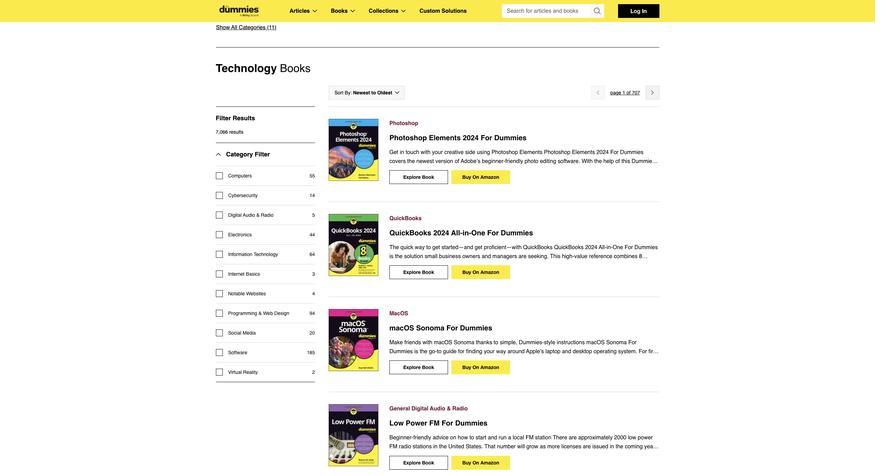 Task type: vqa. For each thing, say whether or not it's contained in the screenshot.


Task type: locate. For each thing, give the bounding box(es) containing it.
book for power
[[422, 460, 435, 466]]

buy
[[463, 174, 472, 180], [463, 270, 472, 276], [463, 365, 472, 371], [463, 460, 472, 466]]

open book categories image
[[351, 10, 355, 12]]

0 vertical spatial radio
[[261, 213, 274, 218]]

2 quickbooks from the top
[[390, 229, 432, 238]]

2 amazon from the top
[[481, 270, 500, 276]]

quickbooks 2024 all-in-one for dummies
[[390, 229, 534, 238]]

book image image for photoshop
[[329, 119, 379, 181]]

2 book image image from the top
[[329, 214, 379, 277]]

1 vertical spatial quickbooks
[[390, 229, 432, 238]]

dummies inside low power fm for dummies link
[[456, 420, 488, 428]]

0 vertical spatial audio
[[243, 213, 255, 218]]

4 buy from the top
[[463, 460, 472, 466]]

1 horizontal spatial filter
[[255, 151, 270, 158]]

photoshop inside photoshop link
[[390, 120, 419, 127]]

page 1 of 707
[[611, 90, 641, 96]]

3 book image image from the top
[[329, 310, 379, 372]]

0 vertical spatial quickbooks
[[390, 216, 422, 222]]

& down cybersecurity
[[257, 213, 260, 218]]

programming
[[228, 311, 257, 317]]

4 buy on amazon from the top
[[463, 460, 500, 466]]

1 vertical spatial photoshop
[[390, 134, 427, 142]]

macos
[[390, 325, 415, 333]]

buy on amazon link for 2024
[[452, 171, 511, 184]]

1 vertical spatial audio
[[430, 406, 446, 413]]

3 explore book link from the top
[[390, 361, 448, 375]]

1 vertical spatial digital
[[412, 406, 429, 413]]

quickbooks
[[390, 216, 422, 222], [390, 229, 432, 238]]

4 amazon from the top
[[481, 460, 500, 466]]

audio
[[243, 213, 255, 218], [430, 406, 446, 413]]

2024
[[463, 134, 479, 142], [434, 229, 450, 238]]

category
[[226, 151, 253, 158]]

2 explore book link from the top
[[390, 266, 448, 280]]

general digital audio & radio
[[390, 406, 468, 413]]

3 explore book from the top
[[404, 365, 435, 371]]

in
[[643, 8, 647, 14]]

programming & web design
[[228, 311, 290, 317]]

3 amazon from the top
[[481, 365, 500, 371]]

dummies inside photoshop elements 2024 for dummies link
[[495, 134, 527, 142]]

0 vertical spatial 2024
[[463, 134, 479, 142]]

buy on amazon link
[[452, 171, 511, 184], [452, 266, 511, 280], [452, 361, 511, 375], [452, 457, 511, 470]]

1 horizontal spatial digital
[[412, 406, 429, 413]]

buy on amazon for for
[[463, 365, 500, 371]]

4 book image image from the top
[[329, 405, 379, 467]]

sort
[[335, 90, 344, 96]]

for
[[481, 134, 493, 142], [488, 229, 499, 238], [447, 325, 458, 333], [442, 420, 454, 428]]

1 buy from the top
[[463, 174, 472, 180]]

virtual reality
[[228, 370, 258, 376]]

1 vertical spatial books
[[280, 62, 311, 75]]

3 buy on amazon from the top
[[463, 365, 500, 371]]

dummies inside macos sonoma for dummies 'link'
[[460, 325, 493, 333]]

1 vertical spatial filter
[[255, 151, 270, 158]]

quickbooks link
[[390, 214, 660, 223]]

category filter button
[[216, 143, 270, 166]]

3 buy from the top
[[463, 365, 472, 371]]

20
[[310, 331, 315, 336]]

2 book from the top
[[422, 270, 435, 276]]

3 explore from the top
[[404, 365, 421, 371]]

1 vertical spatial 2024
[[434, 229, 450, 238]]

0 horizontal spatial 2024
[[434, 229, 450, 238]]

notable websites
[[228, 291, 266, 297]]

newest
[[353, 90, 370, 96]]

explore for photoshop
[[404, 174, 421, 180]]

cybersecurity
[[228, 193, 258, 198]]

0 vertical spatial filter
[[216, 115, 231, 122]]

185
[[307, 350, 315, 356]]

technology books
[[216, 62, 311, 75]]

1 book image image from the top
[[329, 119, 379, 181]]

show
[[216, 24, 230, 31]]

0 horizontal spatial digital
[[228, 213, 242, 218]]

&
[[257, 213, 260, 218], [259, 311, 262, 317], [447, 406, 451, 413]]

1 book from the top
[[422, 174, 435, 180]]

2024 left all-
[[434, 229, 450, 238]]

results
[[229, 129, 244, 135]]

explore book for sonoma
[[404, 365, 435, 371]]

macos link
[[390, 310, 660, 319]]

digital up power
[[412, 406, 429, 413]]

page 1 of 707 button
[[611, 89, 641, 97]]

2 buy from the top
[[463, 270, 472, 276]]

2 explore from the top
[[404, 270, 421, 276]]

1 horizontal spatial audio
[[430, 406, 446, 413]]

3 buy on amazon link from the top
[[452, 361, 511, 375]]

digital up electronics
[[228, 213, 242, 218]]

0 vertical spatial books
[[331, 8, 348, 14]]

photoshop
[[390, 120, 419, 127], [390, 134, 427, 142]]

1 amazon from the top
[[481, 174, 500, 180]]

1 explore from the top
[[404, 174, 421, 180]]

1 quickbooks from the top
[[390, 216, 422, 222]]

buy on amazon for 2024
[[463, 174, 500, 180]]

quickbooks inside "link"
[[390, 229, 432, 238]]

explore
[[404, 174, 421, 180], [404, 270, 421, 276], [404, 365, 421, 371], [404, 460, 421, 466]]

books
[[331, 8, 348, 14], [280, 62, 311, 75]]

4 explore book from the top
[[404, 460, 435, 466]]

3 book from the top
[[422, 365, 435, 371]]

2 buy on amazon from the top
[[463, 270, 500, 276]]

book image image
[[329, 119, 379, 181], [329, 214, 379, 277], [329, 310, 379, 372], [329, 405, 379, 467]]

low
[[390, 420, 404, 428]]

2 photoshop from the top
[[390, 134, 427, 142]]

sonoma
[[417, 325, 445, 333]]

logo image
[[216, 5, 262, 17]]

group
[[502, 4, 605, 18]]

& up low power fm for dummies at bottom
[[447, 406, 451, 413]]

audio down cybersecurity
[[243, 213, 255, 218]]

social
[[228, 331, 242, 336]]

1 buy on amazon from the top
[[463, 174, 500, 180]]

0 vertical spatial photoshop
[[390, 120, 419, 127]]

& left web
[[259, 311, 262, 317]]

explore book link for sonoma
[[390, 361, 448, 375]]

reality
[[243, 370, 258, 376]]

explore book link
[[390, 171, 448, 184], [390, 266, 448, 280], [390, 361, 448, 375], [390, 457, 448, 470]]

internet
[[228, 272, 245, 277]]

log
[[631, 8, 641, 14]]

filter right category
[[255, 151, 270, 158]]

on
[[473, 174, 480, 180], [473, 270, 480, 276], [473, 365, 480, 371], [473, 460, 480, 466]]

page
[[611, 90, 622, 96]]

information
[[228, 252, 253, 257]]

1 explore book link from the top
[[390, 171, 448, 184]]

quickbooks for quickbooks 2024 all-in-one for dummies
[[390, 229, 432, 238]]

4 on from the top
[[473, 460, 480, 466]]

cookie consent banner dialog
[[0, 446, 876, 471]]

3 on from the top
[[473, 365, 480, 371]]

1 explore book from the top
[[404, 174, 435, 180]]

book image image for low
[[329, 405, 379, 467]]

1
[[623, 90, 626, 96]]

for inside 'link'
[[447, 325, 458, 333]]

1 vertical spatial radio
[[453, 406, 468, 413]]

explore book
[[404, 174, 435, 180], [404, 270, 435, 276], [404, 365, 435, 371], [404, 460, 435, 466]]

filter up 7,066
[[216, 115, 231, 122]]

2 on from the top
[[473, 270, 480, 276]]

4 buy on amazon link from the top
[[452, 457, 511, 470]]

power
[[406, 420, 428, 428]]

2024 right elements
[[463, 134, 479, 142]]

amazon
[[481, 174, 500, 180], [481, 270, 500, 276], [481, 365, 500, 371], [481, 460, 500, 466]]

digital
[[228, 213, 242, 218], [412, 406, 429, 413]]

explore book for power
[[404, 460, 435, 466]]

filter
[[216, 115, 231, 122], [255, 151, 270, 158]]

for inside "link"
[[488, 229, 499, 238]]

quickbooks for quickbooks
[[390, 216, 422, 222]]

2 buy on amazon link from the top
[[452, 266, 511, 280]]

1 on from the top
[[473, 174, 480, 180]]

1 buy on amazon link from the top
[[452, 171, 511, 184]]

2 explore book from the top
[[404, 270, 435, 276]]

log in
[[631, 8, 647, 14]]

software
[[228, 350, 247, 356]]

buy on amazon
[[463, 174, 500, 180], [463, 270, 500, 276], [463, 365, 500, 371], [463, 460, 500, 466]]

photoshop inside photoshop elements 2024 for dummies link
[[390, 134, 427, 142]]

collections
[[369, 8, 399, 14]]

audio up low power fm for dummies at bottom
[[430, 406, 446, 413]]

buy for all-
[[463, 270, 472, 276]]

buy on amazon link for all-
[[452, 266, 511, 280]]

1 horizontal spatial books
[[331, 8, 348, 14]]

3
[[313, 272, 315, 277]]

1 horizontal spatial radio
[[453, 406, 468, 413]]

4 explore from the top
[[404, 460, 421, 466]]

44
[[310, 232, 315, 238]]

amazon for low power fm for dummies
[[481, 460, 500, 466]]

1 photoshop from the top
[[390, 120, 419, 127]]

4 explore book link from the top
[[390, 457, 448, 470]]

4 book from the top
[[422, 460, 435, 466]]

electronics
[[228, 232, 252, 238]]

macos sonoma for dummies link
[[390, 324, 660, 334]]

dummies
[[495, 134, 527, 142], [501, 229, 534, 238], [460, 325, 493, 333], [456, 420, 488, 428]]

amazon for macos sonoma for dummies
[[481, 365, 500, 371]]

virtual
[[228, 370, 242, 376]]

book
[[422, 174, 435, 180], [422, 270, 435, 276], [422, 365, 435, 371], [422, 460, 435, 466]]



Task type: describe. For each thing, give the bounding box(es) containing it.
sort by: newest to oldest
[[335, 90, 393, 96]]

4
[[313, 291, 315, 297]]

one
[[472, 229, 486, 238]]

internet basics
[[228, 272, 260, 277]]

quickbooks 2024 all-in-one for dummies link
[[390, 228, 660, 239]]

(11)
[[267, 24, 277, 31]]

general digital audio & radio link
[[390, 405, 660, 414]]

explore book link for power
[[390, 457, 448, 470]]

information technology
[[228, 252, 278, 257]]

explore for quickbooks
[[404, 270, 421, 276]]

707
[[633, 90, 641, 96]]

1 vertical spatial &
[[259, 311, 262, 317]]

photoshop link
[[390, 119, 660, 128]]

custom
[[420, 8, 441, 14]]

open collections list image
[[402, 10, 406, 12]]

show all categories (11)
[[216, 24, 277, 31]]

amazon for photoshop elements 2024 for dummies
[[481, 174, 500, 180]]

media
[[243, 331, 256, 336]]

0 vertical spatial digital
[[228, 213, 242, 218]]

55
[[310, 173, 315, 179]]

buy for for
[[463, 365, 472, 371]]

0 vertical spatial &
[[257, 213, 260, 218]]

elements
[[429, 134, 461, 142]]

log in link
[[619, 4, 660, 18]]

on for all-
[[473, 270, 480, 276]]

category filter
[[226, 151, 270, 158]]

computers
[[228, 173, 252, 179]]

to
[[372, 90, 376, 96]]

0 vertical spatial technology
[[216, 62, 277, 75]]

explore book link for 2024
[[390, 266, 448, 280]]

explore book for 2024
[[404, 270, 435, 276]]

14
[[310, 193, 315, 198]]

in-
[[463, 229, 472, 238]]

macos sonoma for dummies
[[390, 325, 493, 333]]

custom solutions link
[[420, 7, 467, 16]]

buy on amazon for all-
[[463, 270, 500, 276]]

7,066
[[216, 129, 228, 135]]

book for sonoma
[[422, 365, 435, 371]]

book for elements
[[422, 174, 435, 180]]

websites
[[246, 291, 266, 297]]

64
[[310, 252, 315, 257]]

notable
[[228, 291, 245, 297]]

solutions
[[442, 8, 467, 14]]

all
[[231, 24, 237, 31]]

buy on amazon link for for
[[452, 361, 511, 375]]

book image image for quickbooks
[[329, 214, 379, 277]]

by:
[[345, 90, 352, 96]]

show all categories (11) button
[[216, 23, 277, 32]]

photoshop for photoshop
[[390, 120, 419, 127]]

of
[[627, 90, 631, 96]]

basics
[[246, 272, 260, 277]]

photoshop for photoshop elements 2024 for dummies
[[390, 134, 427, 142]]

low power fm for dummies link
[[390, 419, 660, 429]]

0 horizontal spatial audio
[[243, 213, 255, 218]]

explore book for elements
[[404, 174, 435, 180]]

all-
[[452, 229, 463, 238]]

low power fm for dummies
[[390, 420, 488, 428]]

7,066 results
[[216, 129, 244, 135]]

5
[[313, 213, 315, 218]]

on for 2024
[[473, 174, 480, 180]]

oldest
[[378, 90, 393, 96]]

94
[[310, 311, 315, 317]]

1 vertical spatial technology
[[254, 252, 278, 257]]

buy on amazon for fm
[[463, 460, 500, 466]]

fm
[[430, 420, 440, 428]]

2 vertical spatial &
[[447, 406, 451, 413]]

explore book link for elements
[[390, 171, 448, 184]]

design
[[274, 311, 290, 317]]

Search for articles and books text field
[[502, 4, 592, 18]]

dummies inside the quickbooks 2024 all-in-one for dummies "link"
[[501, 229, 534, 238]]

explore for low
[[404, 460, 421, 466]]

photoshop elements 2024 for dummies
[[390, 134, 527, 142]]

on for fm
[[473, 460, 480, 466]]

articles
[[290, 8, 310, 14]]

amazon for quickbooks 2024 all-in-one for dummies
[[481, 270, 500, 276]]

book image image for macos
[[329, 310, 379, 372]]

0 horizontal spatial radio
[[261, 213, 274, 218]]

2
[[313, 370, 315, 376]]

open article categories image
[[313, 10, 317, 12]]

macos
[[390, 311, 409, 317]]

0 horizontal spatial books
[[280, 62, 311, 75]]

custom solutions
[[420, 8, 467, 14]]

buy for 2024
[[463, 174, 472, 180]]

digital audio & radio
[[228, 213, 274, 218]]

book for 2024
[[422, 270, 435, 276]]

social media
[[228, 331, 256, 336]]

buy for fm
[[463, 460, 472, 466]]

filter inside dropdown button
[[255, 151, 270, 158]]

filter results
[[216, 115, 255, 122]]

buy on amazon link for fm
[[452, 457, 511, 470]]

categories
[[239, 24, 266, 31]]

1 horizontal spatial 2024
[[463, 134, 479, 142]]

on for for
[[473, 365, 480, 371]]

general
[[390, 406, 410, 413]]

results
[[233, 115, 255, 122]]

2024 inside "link"
[[434, 229, 450, 238]]

explore for macos
[[404, 365, 421, 371]]

web
[[263, 311, 273, 317]]

0 horizontal spatial filter
[[216, 115, 231, 122]]

photoshop elements 2024 for dummies link
[[390, 133, 660, 143]]



